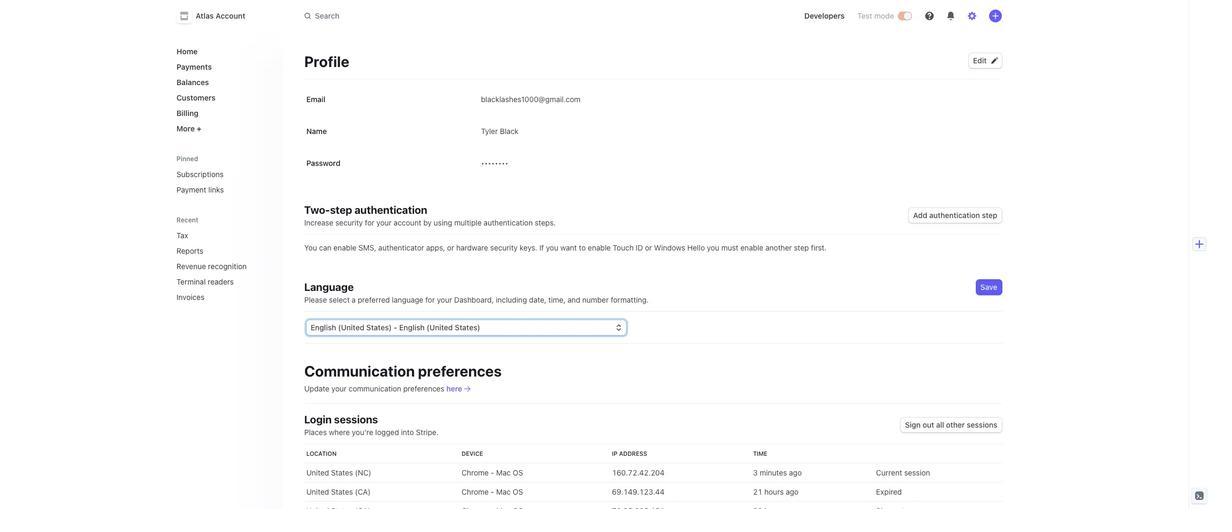 Task type: locate. For each thing, give the bounding box(es) containing it.
2 chrome from the top
[[462, 488, 489, 497]]

for right language
[[425, 295, 435, 305]]

1 vertical spatial chrome        -        mac os
[[462, 488, 523, 497]]

hours
[[764, 488, 784, 497]]

places
[[304, 428, 327, 437]]

enable right to in the top left of the page
[[588, 243, 611, 252]]

invoices link
[[172, 289, 260, 306]]

date,
[[529, 295, 546, 305]]

step
[[330, 204, 352, 216], [982, 211, 997, 220], [794, 243, 809, 252]]

mac
[[496, 468, 511, 478], [496, 488, 511, 497]]

1 mac from the top
[[496, 468, 511, 478]]

0 horizontal spatial for
[[365, 218, 374, 227]]

0 vertical spatial states
[[331, 468, 353, 478]]

your left account
[[376, 218, 392, 227]]

developers link
[[800, 7, 849, 24]]

for inside two-step authentication increase security for your account by using multiple authentication steps.
[[365, 218, 374, 227]]

pinned
[[176, 155, 198, 163]]

security inside two-step authentication increase security for your account by using multiple authentication steps.
[[335, 218, 363, 227]]

ago for 3 minutes ago
[[789, 468, 802, 478]]

united down the united states (nc)
[[306, 488, 329, 497]]

1 chrome        -        mac os from the top
[[462, 468, 523, 478]]

2 mac from the top
[[496, 488, 511, 497]]

1 vertical spatial security
[[490, 243, 518, 252]]

all
[[936, 421, 944, 430]]

1 vertical spatial for
[[425, 295, 435, 305]]

1 or from the left
[[447, 243, 454, 252]]

1 os from the top
[[513, 468, 523, 478]]

device
[[462, 450, 483, 457]]

english down please in the left bottom of the page
[[311, 323, 336, 332]]

language
[[304, 281, 354, 293]]

home
[[176, 47, 198, 56]]

2 states from the top
[[331, 488, 353, 497]]

atlas
[[196, 11, 214, 20]]

1 vertical spatial united
[[306, 488, 329, 497]]

0 vertical spatial chrome        -        mac os
[[462, 468, 523, 478]]

recent element
[[166, 227, 283, 306]]

sign out all other sessions button
[[901, 418, 1002, 433]]

ago right minutes
[[789, 468, 802, 478]]

ago right the hours
[[786, 488, 799, 497]]

edit button
[[969, 53, 1002, 68]]

2 vertical spatial -
[[491, 488, 494, 497]]

0 vertical spatial -
[[394, 323, 397, 332]]

settings image
[[968, 12, 976, 20]]

sessions right other on the bottom
[[967, 421, 997, 430]]

2 horizontal spatial step
[[982, 211, 997, 220]]

chrome
[[462, 468, 489, 478], [462, 488, 489, 497]]

0 horizontal spatial states)
[[366, 323, 392, 332]]

1 vertical spatial -
[[491, 468, 494, 478]]

0 vertical spatial os
[[513, 468, 523, 478]]

united for united states (nc)
[[306, 468, 329, 478]]

into
[[401, 428, 414, 437]]

(united down language please select a preferred language for your dashboard, including date, time, and number formatting.
[[427, 323, 453, 332]]

mac for 160.72.42.204
[[496, 468, 511, 478]]

first.
[[811, 243, 827, 252]]

want
[[560, 243, 577, 252]]

test
[[857, 11, 872, 20]]

1 states from the top
[[331, 468, 353, 478]]

2 os from the top
[[513, 488, 523, 497]]

1 vertical spatial ago
[[786, 488, 799, 497]]

1 vertical spatial states
[[331, 488, 353, 497]]

2 horizontal spatial enable
[[740, 243, 763, 252]]

0 vertical spatial united
[[306, 468, 329, 478]]

dashboard,
[[454, 295, 494, 305]]

links
[[208, 185, 224, 194]]

if
[[539, 243, 544, 252]]

for up sms,
[[365, 218, 374, 227]]

english down language
[[399, 323, 425, 332]]

preferences down the communication preferences
[[403, 384, 444, 393]]

0 horizontal spatial sessions
[[334, 414, 378, 426]]

black
[[500, 127, 519, 136]]

sessions up you're
[[334, 414, 378, 426]]

sms,
[[358, 243, 376, 252]]

0 vertical spatial ago
[[789, 468, 802, 478]]

email
[[306, 95, 325, 104]]

where
[[329, 428, 350, 437]]

1 horizontal spatial states)
[[455, 323, 480, 332]]

you right if
[[546, 243, 558, 252]]

3
[[753, 468, 758, 478]]

subscriptions link
[[172, 166, 274, 183]]

communication
[[349, 384, 401, 393]]

windows
[[654, 243, 685, 252]]

sign
[[905, 421, 921, 430]]

1 horizontal spatial you
[[707, 243, 719, 252]]

••••••••
[[481, 159, 508, 168]]

chrome for (nc)
[[462, 468, 489, 478]]

2 chrome        -        mac os from the top
[[462, 488, 523, 497]]

2 horizontal spatial authentication
[[929, 211, 980, 220]]

160.72.42.204
[[612, 468, 665, 478]]

0 horizontal spatial (united
[[338, 323, 364, 332]]

your inside two-step authentication increase security for your account by using multiple authentication steps.
[[376, 218, 392, 227]]

your right update
[[331, 384, 347, 393]]

- inside 'popup button'
[[394, 323, 397, 332]]

states down the united states (nc)
[[331, 488, 353, 497]]

ago
[[789, 468, 802, 478], [786, 488, 799, 497]]

1 vertical spatial mac
[[496, 488, 511, 497]]

united states (ca)
[[306, 488, 371, 497]]

invoices
[[176, 293, 205, 302]]

0 horizontal spatial your
[[331, 384, 347, 393]]

your inside language please select a preferred language for your dashboard, including date, time, and number formatting.
[[437, 295, 452, 305]]

readers
[[208, 277, 234, 286]]

1 vertical spatial preferences
[[403, 384, 444, 393]]

authentication inside popup button
[[929, 211, 980, 220]]

billing
[[176, 109, 198, 118]]

2 horizontal spatial your
[[437, 295, 452, 305]]

1 chrome from the top
[[462, 468, 489, 478]]

current session
[[876, 468, 930, 478]]

0 horizontal spatial you
[[546, 243, 558, 252]]

authentication up keys.
[[484, 218, 533, 227]]

(united
[[338, 323, 364, 332], [427, 323, 453, 332]]

must
[[721, 243, 738, 252]]

add authentication step
[[913, 211, 997, 220]]

security left keys.
[[490, 243, 518, 252]]

security right increase
[[335, 218, 363, 227]]

payments link
[[172, 58, 274, 76]]

chrome for (ca)
[[462, 488, 489, 497]]

can
[[319, 243, 331, 252]]

0 horizontal spatial step
[[330, 204, 352, 216]]

1 horizontal spatial or
[[645, 243, 652, 252]]

preferences up here link
[[418, 363, 502, 380]]

1 horizontal spatial your
[[376, 218, 392, 227]]

mac for 69.149.123.44
[[496, 488, 511, 497]]

apps,
[[426, 243, 445, 252]]

payment links
[[176, 185, 224, 194]]

home link
[[172, 43, 274, 60]]

authentication
[[355, 204, 427, 216], [929, 211, 980, 220], [484, 218, 533, 227]]

and
[[568, 295, 580, 305]]

1 united from the top
[[306, 468, 329, 478]]

1 vertical spatial os
[[513, 488, 523, 497]]

1 horizontal spatial (united
[[427, 323, 453, 332]]

chrome        -        mac os
[[462, 468, 523, 478], [462, 488, 523, 497]]

0 horizontal spatial security
[[335, 218, 363, 227]]

your
[[376, 218, 392, 227], [437, 295, 452, 305], [331, 384, 347, 393]]

0 vertical spatial mac
[[496, 468, 511, 478]]

authentication right add
[[929, 211, 980, 220]]

1 horizontal spatial enable
[[588, 243, 611, 252]]

states up united states (ca)
[[331, 468, 353, 478]]

you
[[304, 243, 317, 252]]

1 vertical spatial your
[[437, 295, 452, 305]]

sessions
[[334, 414, 378, 426], [967, 421, 997, 430]]

2 vertical spatial your
[[331, 384, 347, 393]]

or right id
[[645, 243, 652, 252]]

0 horizontal spatial or
[[447, 243, 454, 252]]

21 hours ago
[[753, 488, 799, 497]]

states) down 'dashboard,'
[[455, 323, 480, 332]]

1 states) from the left
[[366, 323, 392, 332]]

update
[[304, 384, 329, 393]]

multiple
[[454, 218, 482, 227]]

tyler black
[[481, 127, 519, 136]]

0 vertical spatial security
[[335, 218, 363, 227]]

enable right must
[[740, 243, 763, 252]]

authentication up account
[[355, 204, 427, 216]]

more
[[176, 124, 195, 133]]

Search text field
[[298, 6, 598, 26]]

1 horizontal spatial english
[[399, 323, 425, 332]]

terminal readers link
[[172, 273, 260, 291]]

or right apps,
[[447, 243, 454, 252]]

1 horizontal spatial step
[[794, 243, 809, 252]]

you left must
[[707, 243, 719, 252]]

customers link
[[172, 89, 274, 106]]

Search search field
[[298, 6, 598, 26]]

sign out all other sessions
[[905, 421, 997, 430]]

0 vertical spatial for
[[365, 218, 374, 227]]

os
[[513, 468, 523, 478], [513, 488, 523, 497]]

0 horizontal spatial authentication
[[355, 204, 427, 216]]

0 horizontal spatial enable
[[333, 243, 356, 252]]

your left 'dashboard,'
[[437, 295, 452, 305]]

states) down preferred
[[366, 323, 392, 332]]

here
[[446, 384, 462, 393]]

united down location
[[306, 468, 329, 478]]

1 horizontal spatial sessions
[[967, 421, 997, 430]]

recent
[[176, 216, 198, 224]]

0 vertical spatial your
[[376, 218, 392, 227]]

keys.
[[520, 243, 537, 252]]

communication
[[304, 363, 415, 380]]

2 united from the top
[[306, 488, 329, 497]]

0 horizontal spatial english
[[311, 323, 336, 332]]

0 vertical spatial chrome
[[462, 468, 489, 478]]

mode
[[874, 11, 894, 20]]

sessions inside login sessions places where you're logged into stripe.
[[334, 414, 378, 426]]

for inside language please select a preferred language for your dashboard, including date, time, and number formatting.
[[425, 295, 435, 305]]

1 enable from the left
[[333, 243, 356, 252]]

(united down a
[[338, 323, 364, 332]]

1 horizontal spatial for
[[425, 295, 435, 305]]

balances
[[176, 78, 209, 87]]

chrome        -        mac os for 69.149.123.44
[[462, 488, 523, 497]]

1 vertical spatial chrome
[[462, 488, 489, 497]]

states
[[331, 468, 353, 478], [331, 488, 353, 497]]

enable right the "can"
[[333, 243, 356, 252]]

1 horizontal spatial authentication
[[484, 218, 533, 227]]



Task type: describe. For each thing, give the bounding box(es) containing it.
subscriptions
[[176, 170, 224, 179]]

united for united states (ca)
[[306, 488, 329, 497]]

2 (united from the left
[[427, 323, 453, 332]]

add authentication step button
[[909, 208, 1002, 223]]

time
[[753, 450, 767, 457]]

hello
[[687, 243, 705, 252]]

number
[[582, 295, 609, 305]]

step inside popup button
[[982, 211, 997, 220]]

+
[[197, 124, 201, 133]]

ago for 21 hours ago
[[786, 488, 799, 497]]

two-step authentication increase security for your account by using multiple authentication steps.
[[304, 204, 556, 227]]

21
[[753, 488, 762, 497]]

authenticator
[[378, 243, 424, 252]]

formatting.
[[611, 295, 649, 305]]

1 you from the left
[[546, 243, 558, 252]]

pinned navigation links element
[[172, 150, 277, 199]]

test mode
[[857, 11, 894, 20]]

1 horizontal spatial security
[[490, 243, 518, 252]]

account
[[216, 11, 245, 20]]

tyler
[[481, 127, 498, 136]]

please
[[304, 295, 327, 305]]

steps.
[[535, 218, 556, 227]]

3 enable from the left
[[740, 243, 763, 252]]

logged
[[375, 428, 399, 437]]

reports link
[[172, 242, 260, 260]]

revenue recognition
[[176, 262, 247, 271]]

- for (ca)
[[491, 488, 494, 497]]

more +
[[176, 124, 201, 133]]

touch
[[613, 243, 634, 252]]

payments
[[176, 62, 212, 71]]

recent navigation links element
[[166, 211, 283, 306]]

billing link
[[172, 104, 274, 122]]

another
[[765, 243, 792, 252]]

sessions inside the sign out all other sessions button
[[967, 421, 997, 430]]

recognition
[[208, 262, 247, 271]]

you're
[[352, 428, 373, 437]]

tax
[[176, 231, 188, 240]]

language please select a preferred language for your dashboard, including date, time, and number formatting.
[[304, 281, 649, 305]]

states for (ca)
[[331, 488, 353, 497]]

2 or from the left
[[645, 243, 652, 252]]

english (united states) - english (united states)
[[311, 323, 480, 332]]

os for 69.149.123.44
[[513, 488, 523, 497]]

select
[[329, 295, 350, 305]]

os for 160.72.42.204
[[513, 468, 523, 478]]

profile
[[304, 53, 349, 70]]

by
[[423, 218, 432, 227]]

terminal
[[176, 277, 206, 286]]

svg image
[[991, 58, 997, 64]]

help image
[[925, 12, 934, 20]]

communication preferences
[[304, 363, 502, 380]]

current
[[876, 468, 902, 478]]

1 (united from the left
[[338, 323, 364, 332]]

minutes
[[760, 468, 787, 478]]

payment links link
[[172, 181, 274, 199]]

(ca)
[[355, 488, 371, 497]]

search
[[315, 11, 339, 20]]

including
[[496, 295, 527, 305]]

69.149.123.44
[[612, 488, 665, 497]]

core navigation links element
[[172, 43, 274, 137]]

other
[[946, 421, 965, 430]]

2 states) from the left
[[455, 323, 480, 332]]

save
[[980, 283, 997, 292]]

english (united states) - english (united states) button
[[306, 320, 626, 335]]

preferred
[[358, 295, 390, 305]]

out
[[923, 421, 934, 430]]

account
[[394, 218, 421, 227]]

1 english from the left
[[311, 323, 336, 332]]

pinned element
[[172, 166, 274, 199]]

payment
[[176, 185, 206, 194]]

blacklashes1000@gmail.com
[[481, 95, 581, 104]]

0 vertical spatial preferences
[[418, 363, 502, 380]]

two-
[[304, 204, 330, 216]]

add
[[913, 211, 927, 220]]

password
[[306, 159, 340, 168]]

session
[[904, 468, 930, 478]]

here link
[[446, 384, 471, 394]]

customers
[[176, 93, 216, 102]]

developers
[[804, 11, 845, 20]]

united states (nc)
[[306, 468, 371, 478]]

login
[[304, 414, 332, 426]]

states for (nc)
[[331, 468, 353, 478]]

tax link
[[172, 227, 260, 244]]

atlas account
[[196, 11, 245, 20]]

location
[[306, 450, 337, 457]]

terminal readers
[[176, 277, 234, 286]]

- for (nc)
[[491, 468, 494, 478]]

(nc)
[[355, 468, 371, 478]]

language
[[392, 295, 423, 305]]

3 minutes ago
[[753, 468, 802, 478]]

reports
[[176, 246, 203, 256]]

name
[[306, 127, 327, 136]]

step inside two-step authentication increase security for your account by using multiple authentication steps.
[[330, 204, 352, 216]]

to
[[579, 243, 586, 252]]

2 enable from the left
[[588, 243, 611, 252]]

using
[[434, 218, 452, 227]]

chrome        -        mac os for 160.72.42.204
[[462, 468, 523, 478]]

address
[[619, 450, 647, 457]]

2 you from the left
[[707, 243, 719, 252]]

2 english from the left
[[399, 323, 425, 332]]



Task type: vqa. For each thing, say whether or not it's contained in the screenshot.
2nd Changes from the top
no



